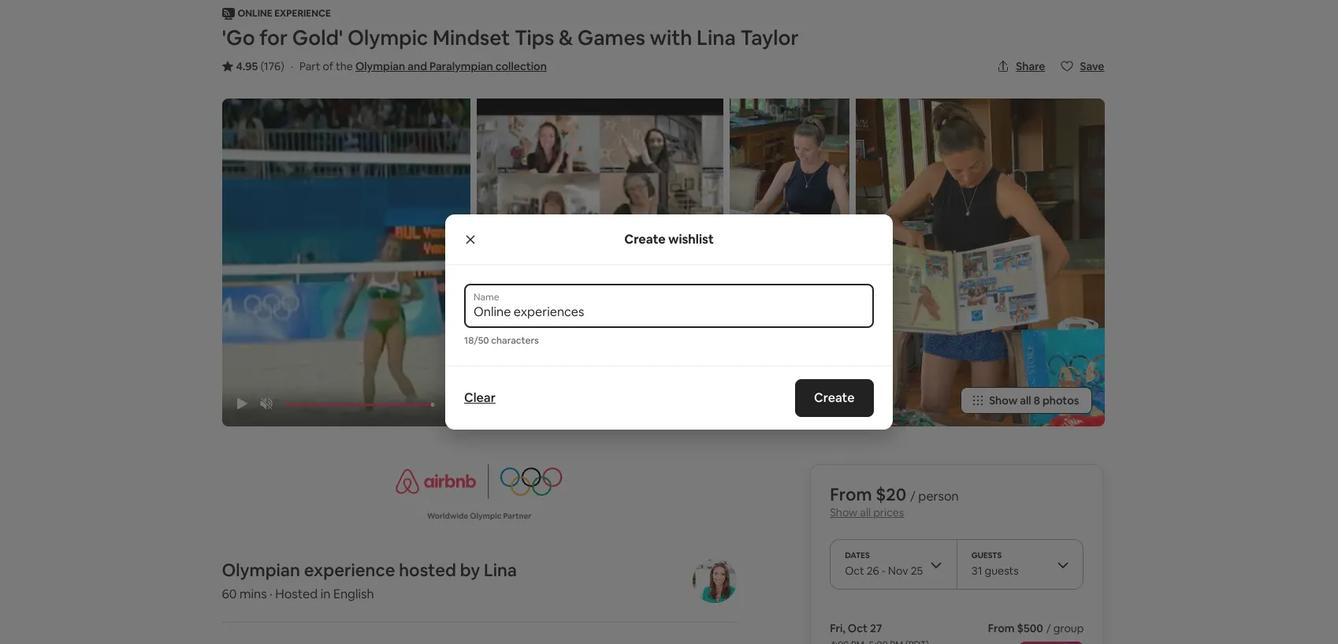Task type: locate. For each thing, give the bounding box(es) containing it.
by lina
[[460, 559, 517, 581]]

and
[[408, 59, 427, 73]]

1 vertical spatial olympic
[[470, 511, 502, 521]]

from $20 / person show all prices
[[830, 483, 959, 519]]

0 horizontal spatial olympic
[[348, 24, 428, 51]]

mindset
[[433, 24, 510, 51]]

0 horizontal spatial /
[[911, 488, 916, 504]]

0 horizontal spatial show
[[830, 505, 858, 519]]

·
[[291, 59, 293, 73], [270, 586, 273, 602]]

0 vertical spatial /
[[911, 488, 916, 504]]

/
[[911, 488, 916, 504], [1047, 621, 1051, 635]]

1 horizontal spatial all
[[1020, 393, 1032, 408]]

experience photo 4 image
[[856, 99, 1105, 426], [856, 99, 1105, 426]]

olympic left partner
[[470, 511, 502, 521]]

prices
[[874, 505, 904, 519]]

/ right $500
[[1047, 621, 1051, 635]]

None text field
[[474, 304, 865, 320]]

1 horizontal spatial create
[[815, 389, 855, 406]]

1 horizontal spatial show
[[990, 393, 1018, 408]]

hosted
[[275, 586, 318, 602]]

all
[[1020, 393, 1032, 408], [860, 505, 871, 519]]

save button
[[1055, 53, 1111, 80]]

0 horizontal spatial all
[[860, 505, 871, 519]]

for
[[259, 24, 288, 51]]

olympian inside olympian experience hosted by lina 60 mins · hosted in english
[[222, 559, 300, 581]]

/ inside from $20 / person show all prices
[[911, 488, 916, 504]]

olympian and paralympian collection link
[[355, 59, 547, 73]]

create
[[625, 231, 666, 247], [815, 389, 855, 406]]

olympic moment image
[[730, 266, 850, 426], [730, 266, 850, 426]]

show left '8'
[[990, 393, 1018, 408]]

olympian experience hosted by lina 60 mins · hosted in english
[[222, 559, 517, 602]]

seek slider slider
[[285, 403, 433, 407]]

show all 8 photos
[[990, 393, 1080, 408]]

/ right $20
[[911, 488, 916, 504]]

clear button
[[456, 382, 504, 414]]

create for create
[[815, 389, 855, 406]]

olympian right "the"
[[355, 59, 405, 73]]

fri, oct 27
[[830, 621, 882, 635]]

from left $500
[[988, 621, 1015, 635]]

airbnb logo plus olympics ring logo image
[[396, 464, 563, 499]]

learn more about the host, lina. image
[[693, 559, 737, 603], [693, 559, 737, 603]]

0 vertical spatial show
[[990, 393, 1018, 408]]

$500
[[1017, 621, 1044, 635]]

0 horizontal spatial ·
[[270, 586, 273, 602]]

name this wishlist dialog
[[445, 214, 893, 430]]

online coaching image
[[730, 99, 850, 259], [730, 99, 850, 259]]

show all prices button
[[830, 505, 904, 519]]

60
[[222, 586, 237, 602]]

1 horizontal spatial /
[[1047, 621, 1051, 635]]

4.95
[[236, 59, 258, 73]]

· left part
[[291, 59, 293, 73]]

0 vertical spatial create
[[625, 231, 666, 247]]

1 vertical spatial all
[[860, 505, 871, 519]]

olympic up and
[[348, 24, 428, 51]]

audience image
[[477, 99, 723, 426], [477, 99, 723, 426]]

worldwide
[[427, 511, 468, 521]]

all inside from $20 / person show all prices
[[860, 505, 871, 519]]

0 horizontal spatial create
[[625, 231, 666, 247]]

0 vertical spatial all
[[1020, 393, 1032, 408]]

from
[[830, 483, 872, 505], [988, 621, 1015, 635]]

show inside from $20 / person show all prices
[[830, 505, 858, 519]]

0 vertical spatial ·
[[291, 59, 293, 73]]

1 vertical spatial create
[[815, 389, 855, 406]]

create button
[[796, 379, 874, 417]]

the
[[336, 59, 353, 73]]

all left '8'
[[1020, 393, 1032, 408]]

olympian
[[355, 59, 405, 73], [222, 559, 300, 581]]

online
[[238, 7, 273, 20]]

photos
[[1043, 393, 1080, 408]]

show all 8 photos link
[[961, 387, 1092, 414]]

0 vertical spatial from
[[830, 483, 872, 505]]

collection
[[496, 59, 547, 73]]

1 horizontal spatial from
[[988, 621, 1015, 635]]

show left prices
[[830, 505, 858, 519]]

create inside button
[[815, 389, 855, 406]]

1 vertical spatial ·
[[270, 586, 273, 602]]

1 horizontal spatial ·
[[291, 59, 293, 73]]

'go for gold' olympic mindset tips & games with lina taylor
[[222, 24, 799, 51]]

share
[[1016, 59, 1046, 73]]

taylor
[[741, 24, 799, 51]]

1 vertical spatial /
[[1047, 621, 1051, 635]]

all left prices
[[860, 505, 871, 519]]

· right mins
[[270, 586, 273, 602]]

from left $20
[[830, 483, 872, 505]]

1 vertical spatial from
[[988, 621, 1015, 635]]

0 horizontal spatial from
[[830, 483, 872, 505]]

all inside 'link'
[[1020, 393, 1032, 408]]

0 horizontal spatial olympian
[[222, 559, 300, 581]]

olympian up mins
[[222, 559, 300, 581]]

part
[[300, 59, 320, 73]]

olympic
[[348, 24, 428, 51], [470, 511, 502, 521]]

from inside from $20 / person show all prices
[[830, 483, 872, 505]]

· part of the olympian and paralympian collection
[[291, 59, 547, 73]]

english
[[333, 586, 374, 602]]

'go
[[222, 24, 255, 51]]

games
[[578, 24, 646, 51]]

person
[[919, 488, 959, 504]]

show
[[990, 393, 1018, 408], [830, 505, 858, 519]]

1 horizontal spatial olympian
[[355, 59, 405, 73]]

show inside 'link'
[[990, 393, 1018, 408]]

$20
[[876, 483, 907, 505]]

share button
[[991, 53, 1052, 80]]

wishlist
[[669, 231, 714, 247]]

1 vertical spatial olympian
[[222, 559, 300, 581]]

8
[[1034, 393, 1041, 408]]

1 vertical spatial show
[[830, 505, 858, 519]]



Task type: describe. For each thing, give the bounding box(es) containing it.
save
[[1080, 59, 1105, 73]]

0 vertical spatial olympian
[[355, 59, 405, 73]]

18/50
[[464, 334, 489, 347]]

0 vertical spatial olympic
[[348, 24, 428, 51]]

create for create wishlist
[[625, 231, 666, 247]]

oct
[[848, 621, 868, 635]]

27
[[870, 621, 882, 635]]

&
[[559, 24, 573, 51]]

of
[[323, 59, 333, 73]]

from for $500
[[988, 621, 1015, 635]]

(176)
[[260, 59, 284, 73]]

clear
[[464, 389, 496, 406]]

fri,
[[830, 621, 846, 635]]

gold'
[[292, 24, 343, 51]]

lina
[[697, 24, 736, 51]]

characters
[[491, 334, 539, 347]]

from $500 / group
[[988, 621, 1084, 635]]

tips
[[515, 24, 555, 51]]

online experience
[[238, 7, 331, 20]]

experience
[[304, 559, 395, 581]]

group
[[1054, 621, 1084, 635]]

partner
[[503, 511, 532, 521]]

4.95 (176)
[[236, 59, 284, 73]]

hosted
[[399, 559, 456, 581]]

· inside olympian experience hosted by lina 60 mins · hosted in english
[[270, 586, 273, 602]]

/ for $500
[[1047, 621, 1051, 635]]

/ for $20
[[911, 488, 916, 504]]

paralympian
[[430, 59, 493, 73]]

none text field inside name this wishlist "dialog"
[[474, 304, 865, 320]]

18/50 characters
[[464, 334, 539, 347]]

in
[[321, 586, 331, 602]]

1 horizontal spatial olympic
[[470, 511, 502, 521]]

experience
[[274, 7, 331, 20]]

from for $20
[[830, 483, 872, 505]]

worldwide olympic partner
[[427, 511, 532, 521]]

mins
[[240, 586, 267, 602]]

with
[[650, 24, 693, 51]]

create wishlist
[[625, 231, 714, 247]]



Task type: vqa. For each thing, say whether or not it's contained in the screenshot.
Olympic moment image
yes



